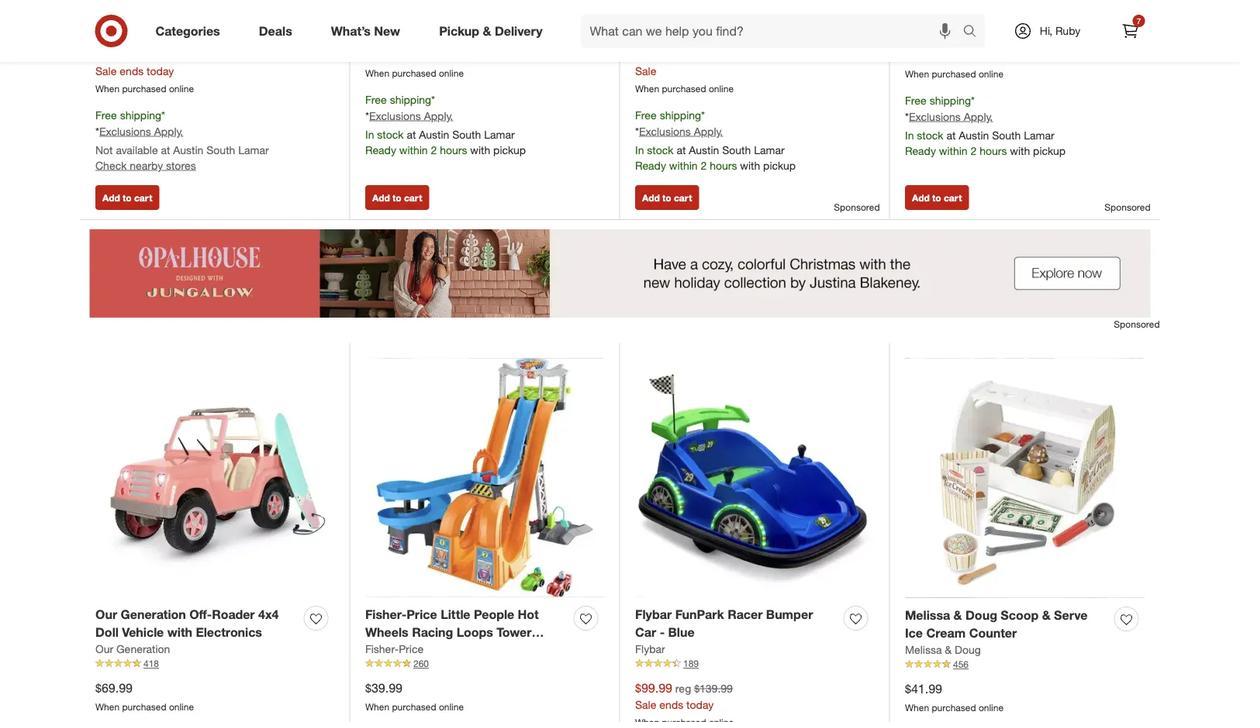 Task type: describe. For each thing, give the bounding box(es) containing it.
reg for $23.99
[[675, 48, 691, 62]]

purchased inside the $19.99 when purchased online
[[932, 68, 976, 80]]

0 horizontal spatial within
[[399, 143, 428, 157]]

$11.99 reg $23.99 sale ends today when purchased online
[[95, 47, 194, 94]]

our generation off-roader 4x4 doll vehicle with electronics link
[[95, 607, 298, 642]]

fisher-price link
[[365, 642, 424, 658]]

free down $19.99 at the top right of the page
[[905, 94, 927, 107]]

flybar funpark racer bumper car - blue
[[635, 608, 813, 641]]

with inside our generation off-roader 4x4 doll vehicle with electronics
[[167, 625, 192, 641]]

add to cart button for 524
[[95, 185, 159, 210]]

$39.99 when purchased online
[[365, 681, 464, 713]]

260 link
[[365, 658, 604, 671]]

doll
[[95, 625, 119, 641]]

456 link
[[905, 658, 1145, 672]]

flybar link
[[635, 642, 665, 658]]

not
[[95, 143, 113, 157]]

cart for 524
[[134, 192, 152, 204]]

cart for 143
[[944, 192, 962, 204]]

0 horizontal spatial people
[[122, 8, 156, 22]]

0 horizontal spatial ready
[[365, 143, 396, 157]]

online inside $11.99 reg $23.99 sale ends today when purchased online
[[169, 83, 194, 94]]

524 link
[[95, 23, 334, 37]]

online down pickup on the left of the page
[[439, 67, 464, 79]]

price for fisher-price
[[399, 643, 424, 656]]

when inside $41.99 when purchased online
[[905, 702, 929, 714]]

when inside $23.99 reg $29.99 sale when purchased online
[[635, 83, 659, 94]]

people inside fisher-price little people hot wheels racing loops tower trackset
[[474, 608, 514, 623]]

$99.99
[[635, 681, 672, 696]]

ice
[[905, 626, 923, 641]]

0 horizontal spatial stock
[[377, 128, 404, 141]]

at inside free shipping * * exclusions apply. not available at austin south lamar check nearby stores
[[161, 143, 170, 157]]

add to cart for 524
[[102, 192, 152, 204]]

when inside $11.99 reg $23.99 sale ends today when purchased online
[[95, 83, 120, 94]]

exclusions down 'when purchased online' at the top
[[369, 109, 421, 123]]

sponsored for sale
[[834, 202, 880, 213]]

0 vertical spatial our generation link
[[635, 8, 710, 23]]

today for $99.99
[[686, 699, 714, 712]]

hours for when purchased online
[[980, 144, 1007, 157]]

$139.99
[[694, 682, 733, 696]]

blue
[[668, 625, 695, 641]]

austin inside free shipping * * exclusions apply. not available at austin south lamar check nearby stores
[[173, 143, 203, 157]]

143
[[953, 25, 969, 36]]

2 to from the left
[[393, 192, 401, 204]]

racing
[[412, 625, 453, 641]]

flybar for flybar funpark racer bumper car - blue
[[635, 608, 672, 623]]

add for 143
[[912, 192, 930, 204]]

exclusions apply. link down 'when purchased online' at the top
[[369, 109, 453, 123]]

4x4
[[258, 608, 279, 623]]

what's new link
[[318, 14, 420, 48]]

flybar for flybar
[[635, 643, 665, 656]]

& for pickup & delivery
[[483, 23, 491, 38]]

melissa & doug scoop & serve ice cream counter link
[[905, 607, 1108, 643]]

$41.99
[[905, 682, 942, 697]]

$11.99
[[95, 47, 133, 62]]

serve
[[1054, 608, 1088, 624]]

& left "serve"
[[1042, 608, 1051, 624]]

online inside $23.99 reg $29.99 sale when purchased online
[[709, 83, 734, 94]]

nearby
[[130, 159, 163, 172]]

search button
[[956, 14, 993, 51]]

racer
[[728, 608, 763, 623]]

deals
[[259, 23, 292, 38]]

ready for sale
[[635, 159, 666, 172]]

off-
[[189, 608, 212, 623]]

to for 158
[[662, 192, 671, 204]]

free shipping * * exclusions apply. in stock at  austin south lamar ready within 2 hours with pickup for sale
[[635, 108, 796, 172]]

260
[[413, 658, 429, 670]]

$23.99 inside $11.99 reg $23.99 sale ends today when purchased online
[[154, 48, 187, 62]]

What can we help you find? suggestions appear below search field
[[581, 14, 967, 48]]

search
[[956, 25, 993, 40]]

0 horizontal spatial hours
[[440, 143, 467, 157]]

categories
[[156, 23, 220, 38]]

add to cart button for 143
[[905, 185, 969, 210]]

electronics
[[196, 625, 262, 641]]

cream
[[926, 626, 966, 641]]

melissa for melissa & doug
[[905, 644, 942, 657]]

funpark
[[675, 608, 724, 623]]

189
[[683, 658, 699, 670]]

what's
[[331, 23, 371, 38]]

hot
[[518, 608, 539, 623]]

categories link
[[142, 14, 239, 48]]

doug for melissa & doug
[[955, 644, 981, 657]]

today for $11.99
[[147, 64, 174, 78]]

generation for our generation 'link' to the top
[[656, 8, 710, 22]]

free down $23.99 reg $29.99 sale when purchased online
[[635, 108, 657, 122]]

ruby
[[1056, 24, 1081, 38]]

189 link
[[635, 658, 874, 671]]

check
[[95, 159, 127, 172]]

online inside the $19.99 when purchased online
[[979, 68, 1004, 80]]

2 add to cart from the left
[[372, 192, 422, 204]]

online inside $69.99 when purchased online
[[169, 702, 194, 713]]

generation for our generation off-roader 4x4 doll vehicle with electronics link
[[121, 608, 186, 623]]

when inside the $19.99 when purchased online
[[905, 68, 929, 80]]

scoop
[[1001, 608, 1039, 624]]

fisher-price little people hot wheels racing loops tower trackset
[[365, 608, 539, 658]]

purchased inside $23.99 reg $29.99 sale when purchased online
[[662, 83, 706, 94]]

0 vertical spatial our generation
[[635, 8, 710, 22]]

fisher-price little people hot wheels racing loops tower trackset link
[[365, 607, 568, 658]]

generation for our generation 'link' to the bottom
[[116, 643, 170, 656]]

ends for $99.99
[[659, 699, 683, 712]]

2 add to cart button from the left
[[365, 185, 429, 210]]

what's new
[[331, 23, 400, 38]]

2 for when purchased online
[[971, 144, 977, 157]]

to for 524
[[123, 192, 132, 204]]

our generation off-roader 4x4 doll vehicle with electronics
[[95, 608, 279, 641]]

fao
[[905, 9, 926, 23]]

to for 143
[[932, 192, 941, 204]]

roader
[[212, 608, 255, 623]]

$23.99 inside $23.99 reg $29.99 sale when purchased online
[[635, 47, 672, 62]]

delivery
[[495, 23, 543, 38]]

456
[[953, 659, 969, 671]]

schwarz
[[929, 9, 970, 23]]

pickup
[[439, 23, 479, 38]]

within for when purchased online
[[939, 144, 968, 157]]

trackset
[[365, 643, 415, 658]]

& for melissa & doug scoop & serve ice cream counter
[[954, 608, 962, 624]]

purchased inside $39.99 when purchased online
[[392, 702, 436, 713]]

online inside $41.99 when purchased online
[[979, 702, 1004, 714]]

purchased down new
[[392, 67, 436, 79]]

available
[[116, 143, 158, 157]]

$23.99 reg $29.99 sale when purchased online
[[635, 47, 734, 94]]

wheels
[[365, 625, 408, 641]]

$69.99
[[95, 681, 133, 696]]

counter
[[969, 626, 1017, 641]]

melissa & doug scoop & serve ice cream counter
[[905, 608, 1088, 641]]

524
[[143, 24, 159, 35]]

exclusions down the $19.99 when purchased online
[[909, 110, 961, 123]]

exclusions apply. link up available
[[99, 124, 183, 138]]

fao schwarz
[[905, 9, 970, 23]]

shipping down $23.99 reg $29.99 sale when purchased online
[[660, 108, 701, 122]]

tower
[[497, 625, 532, 641]]

$39.99
[[365, 681, 402, 696]]

$41.99 when purchased online
[[905, 682, 1004, 714]]

bumper
[[766, 608, 813, 623]]

add to cart button for 158
[[635, 185, 699, 210]]

$19.99 when purchased online
[[905, 48, 1004, 80]]

exclusions down $23.99 reg $29.99 sale when purchased online
[[639, 124, 691, 138]]

pickup for sale
[[763, 159, 796, 172]]



Task type: locate. For each thing, give the bounding box(es) containing it.
143 link
[[905, 24, 1145, 37]]

fisher-price
[[365, 643, 424, 656]]

in for when purchased online
[[905, 128, 914, 142]]

2 for sale
[[701, 159, 707, 172]]

$23.99 left $29.99
[[635, 47, 672, 62]]

melissa & doug scoop & serve ice cream counter image
[[905, 359, 1145, 598], [905, 359, 1145, 598]]

4 add to cart from the left
[[912, 192, 962, 204]]

to
[[123, 192, 132, 204], [393, 192, 401, 204], [662, 192, 671, 204], [932, 192, 941, 204]]

ends inside $11.99 reg $23.99 sale ends today when purchased online
[[120, 64, 144, 78]]

generation inside our generation off-roader 4x4 doll vehicle with electronics
[[121, 608, 186, 623]]

0 horizontal spatial today
[[147, 64, 174, 78]]

sale for $99.99
[[635, 699, 656, 712]]

2 vertical spatial generation
[[116, 643, 170, 656]]

free shipping * * exclusions apply. in stock at  austin south lamar ready within 2 hours with pickup down 'when purchased online' at the top
[[365, 93, 526, 157]]

1 vertical spatial flybar
[[635, 643, 665, 656]]

1 cart from the left
[[134, 192, 152, 204]]

1 horizontal spatial in
[[635, 143, 644, 157]]

melissa down the ice
[[905, 644, 942, 657]]

deals link
[[246, 14, 312, 48]]

cart
[[134, 192, 152, 204], [404, 192, 422, 204], [674, 192, 692, 204], [944, 192, 962, 204]]

flybar funpark racer bumper car - blue image
[[635, 359, 874, 598], [635, 359, 874, 598]]

stock for sale
[[647, 143, 674, 157]]

1 vertical spatial little
[[441, 608, 470, 623]]

south inside free shipping * * exclusions apply. not available at austin south lamar check nearby stores
[[207, 143, 235, 157]]

2 cart from the left
[[404, 192, 422, 204]]

our down doll
[[95, 643, 113, 656]]

apply.
[[424, 109, 453, 123], [964, 110, 993, 123], [154, 124, 183, 138], [694, 124, 723, 138]]

2 horizontal spatial within
[[939, 144, 968, 157]]

add to cart for 158
[[642, 192, 692, 204]]

1 vertical spatial melissa
[[905, 644, 942, 657]]

add for 524
[[102, 192, 120, 204]]

online down 260 link
[[439, 702, 464, 713]]

0 horizontal spatial free shipping * * exclusions apply. in stock at  austin south lamar ready within 2 hours with pickup
[[365, 93, 526, 157]]

our generation off-roader 4x4 doll vehicle with electronics image
[[95, 359, 334, 598], [95, 359, 334, 598]]

reg inside $99.99 reg $139.99 sale ends today
[[675, 682, 691, 696]]

our up $23.99 reg $29.99 sale when purchased online
[[635, 8, 653, 22]]

when inside $69.99 when purchased online
[[95, 702, 120, 713]]

158 link
[[635, 23, 874, 37]]

little people link
[[95, 8, 156, 23]]

1 horizontal spatial $23.99
[[635, 47, 672, 62]]

melissa & doug
[[905, 644, 981, 657]]

0 vertical spatial flybar
[[635, 608, 672, 623]]

1 fisher- from the top
[[365, 608, 407, 623]]

hours
[[440, 143, 467, 157], [980, 144, 1007, 157], [710, 159, 737, 172]]

1 flybar from the top
[[635, 608, 672, 623]]

lamar
[[484, 128, 515, 141], [1024, 128, 1054, 142], [238, 143, 269, 157], [754, 143, 785, 157]]

apply. inside free shipping * * exclusions apply. not available at austin south lamar check nearby stores
[[154, 124, 183, 138]]

fisher-
[[365, 608, 407, 623], [365, 643, 399, 656]]

little inside fisher-price little people hot wheels racing loops tower trackset
[[441, 608, 470, 623]]

free shipping * * exclusions apply. in stock at  austin south lamar ready within 2 hours with pickup down $23.99 reg $29.99 sale when purchased online
[[635, 108, 796, 172]]

1 horizontal spatial stock
[[647, 143, 674, 157]]

2 add from the left
[[372, 192, 390, 204]]

little inside little people link
[[95, 8, 119, 22]]

apply. up the stores
[[154, 124, 183, 138]]

7 link
[[1113, 14, 1147, 48]]

1 add from the left
[[102, 192, 120, 204]]

shipping down 'when purchased online' at the top
[[390, 93, 431, 106]]

free shipping * * exclusions apply. in stock at  austin south lamar ready within 2 hours with pickup
[[365, 93, 526, 157], [905, 94, 1066, 157], [635, 108, 796, 172]]

at
[[407, 128, 416, 141], [947, 128, 956, 142], [161, 143, 170, 157], [677, 143, 686, 157]]

today down 524 on the left of the page
[[147, 64, 174, 78]]

shipping down the $19.99 when purchased online
[[930, 94, 971, 107]]

price up racing
[[407, 608, 437, 623]]

0 vertical spatial generation
[[656, 8, 710, 22]]

sponsored
[[834, 202, 880, 213], [1105, 202, 1151, 213], [1114, 319, 1160, 330]]

shipping up available
[[120, 108, 161, 122]]

shipping inside free shipping * * exclusions apply. not available at austin south lamar check nearby stores
[[120, 108, 161, 122]]

$23.99 down categories
[[154, 48, 187, 62]]

1 vertical spatial today
[[686, 699, 714, 712]]

apply. down the $19.99 when purchased online
[[964, 110, 993, 123]]

purchased down $39.99
[[392, 702, 436, 713]]

flybar up car
[[635, 608, 672, 623]]

doug up counter
[[966, 608, 997, 624]]

advertisement region
[[80, 230, 1160, 318]]

0 horizontal spatial pickup
[[493, 143, 526, 157]]

ends
[[120, 64, 144, 78], [659, 699, 683, 712]]

0 vertical spatial price
[[407, 608, 437, 623]]

$29.99
[[694, 48, 727, 62]]

apply. down $23.99 reg $29.99 sale when purchased online
[[694, 124, 723, 138]]

generation up the "158"
[[656, 8, 710, 22]]

little people
[[95, 8, 156, 22]]

ends down $99.99
[[659, 699, 683, 712]]

today inside $11.99 reg $23.99 sale ends today when purchased online
[[147, 64, 174, 78]]

doug for melissa & doug scoop & serve ice cream counter
[[966, 608, 997, 624]]

sale inside $11.99 reg $23.99 sale ends today when purchased online
[[95, 64, 117, 78]]

1 vertical spatial our generation link
[[95, 642, 170, 658]]

melissa inside melissa & doug scoop & serve ice cream counter
[[905, 608, 950, 624]]

1 horizontal spatial ends
[[659, 699, 683, 712]]

ready for when purchased online
[[905, 144, 936, 157]]

lamar inside free shipping * * exclusions apply. not available at austin south lamar check nearby stores
[[238, 143, 269, 157]]

loops
[[457, 625, 493, 641]]

1 add to cart button from the left
[[95, 185, 159, 210]]

generation down vehicle
[[116, 643, 170, 656]]

1 horizontal spatial 2
[[701, 159, 707, 172]]

418 link
[[95, 658, 334, 671]]

exclusions up available
[[99, 124, 151, 138]]

melissa for melissa & doug scoop & serve ice cream counter
[[905, 608, 950, 624]]

sale inside $99.99 reg $139.99 sale ends today
[[635, 699, 656, 712]]

reg down 189
[[675, 682, 691, 696]]

reg for $11.99
[[136, 48, 151, 62]]

2 fisher- from the top
[[365, 643, 399, 656]]

price for fisher-price little people hot wheels racing loops tower trackset
[[407, 608, 437, 623]]

apply. down 'when purchased online' at the top
[[424, 109, 453, 123]]

free shipping * * exclusions apply. in stock at  austin south lamar ready within 2 hours with pickup for when purchased online
[[905, 94, 1066, 157]]

2 horizontal spatial 2
[[971, 144, 977, 157]]

our inside our generation off-roader 4x4 doll vehicle with electronics
[[95, 608, 117, 623]]

our generation
[[635, 8, 710, 22], [95, 643, 170, 656]]

& down cream
[[945, 644, 952, 657]]

online inside $39.99 when purchased online
[[439, 702, 464, 713]]

1 horizontal spatial ready
[[635, 159, 666, 172]]

pickup
[[493, 143, 526, 157], [1033, 144, 1066, 157], [763, 159, 796, 172]]

hi, ruby
[[1040, 24, 1081, 38]]

pickup & delivery
[[439, 23, 543, 38]]

sale for $11.99
[[95, 64, 117, 78]]

our generation down vehicle
[[95, 643, 170, 656]]

1 horizontal spatial our generation link
[[635, 8, 710, 23]]

when purchased online
[[365, 67, 464, 79]]

1 horizontal spatial free shipping * * exclusions apply. in stock at  austin south lamar ready within 2 hours with pickup
[[635, 108, 796, 172]]

0 horizontal spatial $23.99
[[154, 48, 187, 62]]

ends for $11.99
[[120, 64, 144, 78]]

add for 158
[[642, 192, 660, 204]]

generation up vehicle
[[121, 608, 186, 623]]

0 horizontal spatial little
[[95, 8, 119, 22]]

0 horizontal spatial 2
[[431, 143, 437, 157]]

1 horizontal spatial little
[[441, 608, 470, 623]]

0 horizontal spatial our generation link
[[95, 642, 170, 658]]

1 vertical spatial doug
[[955, 644, 981, 657]]

3 to from the left
[[662, 192, 671, 204]]

check nearby stores button
[[95, 158, 196, 173]]

when inside $39.99 when purchased online
[[365, 702, 389, 713]]

purchased down $19.99 at the top right of the page
[[932, 68, 976, 80]]

2 vertical spatial our
[[95, 643, 113, 656]]

exclusions apply. link down the $19.99 when purchased online
[[909, 110, 993, 123]]

0 vertical spatial ends
[[120, 64, 144, 78]]

in
[[365, 128, 374, 141], [905, 128, 914, 142], [635, 143, 644, 157]]

4 to from the left
[[932, 192, 941, 204]]

$19.99
[[905, 48, 942, 63]]

reg inside $23.99 reg $29.99 sale when purchased online
[[675, 48, 691, 62]]

4 cart from the left
[[944, 192, 962, 204]]

free down 'when purchased online' at the top
[[365, 93, 387, 106]]

sponsored for when purchased online
[[1105, 202, 1151, 213]]

0 horizontal spatial our generation
[[95, 643, 170, 656]]

add
[[102, 192, 120, 204], [372, 192, 390, 204], [642, 192, 660, 204], [912, 192, 930, 204]]

purchased down the $41.99
[[932, 702, 976, 714]]

& up cream
[[954, 608, 962, 624]]

our generation link down vehicle
[[95, 642, 170, 658]]

ends inside $99.99 reg $139.99 sale ends today
[[659, 699, 683, 712]]

1 horizontal spatial our generation
[[635, 8, 710, 22]]

purchased down $29.99
[[662, 83, 706, 94]]

little up loops
[[441, 608, 470, 623]]

exclusions inside free shipping * * exclusions apply. not available at austin south lamar check nearby stores
[[99, 124, 151, 138]]

2 flybar from the top
[[635, 643, 665, 656]]

today
[[147, 64, 174, 78], [686, 699, 714, 712]]

reg for $99.99
[[675, 682, 691, 696]]

158
[[683, 24, 699, 35]]

austin
[[419, 128, 449, 141], [959, 128, 989, 142], [173, 143, 203, 157], [689, 143, 719, 157]]

$69.99 when purchased online
[[95, 681, 194, 713]]

& for melissa & doug
[[945, 644, 952, 657]]

1 vertical spatial people
[[474, 608, 514, 623]]

exclusions apply. link down $23.99 reg $29.99 sale when purchased online
[[639, 124, 723, 138]]

fao schwarz link
[[905, 8, 1034, 24]]

flybar down car
[[635, 643, 665, 656]]

purchased down $11.99
[[122, 83, 166, 94]]

free inside free shipping * * exclusions apply. not available at austin south lamar check nearby stores
[[95, 108, 117, 122]]

online down 456 link
[[979, 702, 1004, 714]]

1 to from the left
[[123, 192, 132, 204]]

fisher- for fisher-price little people hot wheels racing loops tower trackset
[[365, 608, 407, 623]]

sale inside $23.99 reg $29.99 sale when purchased online
[[635, 64, 656, 78]]

1 horizontal spatial within
[[669, 159, 698, 172]]

2 horizontal spatial stock
[[917, 128, 944, 142]]

3 add from the left
[[642, 192, 660, 204]]

& right pickup on the left of the page
[[483, 23, 491, 38]]

vehicle
[[122, 625, 164, 641]]

purchased inside $41.99 when purchased online
[[932, 702, 976, 714]]

our generation up the "158"
[[635, 8, 710, 22]]

sale for $23.99
[[635, 64, 656, 78]]

today inside $99.99 reg $139.99 sale ends today
[[686, 699, 714, 712]]

melissa
[[905, 608, 950, 624], [905, 644, 942, 657]]

add to cart for 143
[[912, 192, 962, 204]]

hi,
[[1040, 24, 1053, 38]]

fisher- up wheels
[[365, 608, 407, 623]]

price
[[407, 608, 437, 623], [399, 643, 424, 656]]

car
[[635, 625, 656, 641]]

fisher- inside fisher-price little people hot wheels racing loops tower trackset
[[365, 608, 407, 623]]

our up doll
[[95, 608, 117, 623]]

within for sale
[[669, 159, 698, 172]]

online down $29.99
[[709, 83, 734, 94]]

1 horizontal spatial hours
[[710, 159, 737, 172]]

reg down the "158"
[[675, 48, 691, 62]]

2 horizontal spatial hours
[[980, 144, 1007, 157]]

reg down 524 on the left of the page
[[136, 48, 151, 62]]

add to cart
[[102, 192, 152, 204], [372, 192, 422, 204], [642, 192, 692, 204], [912, 192, 962, 204]]

stock
[[377, 128, 404, 141], [917, 128, 944, 142], [647, 143, 674, 157]]

1 vertical spatial our
[[95, 608, 117, 623]]

fisher- down wheels
[[365, 643, 399, 656]]

purchased inside $11.99 reg $23.99 sale ends today when purchased online
[[122, 83, 166, 94]]

0 vertical spatial fisher-
[[365, 608, 407, 623]]

flybar funpark racer bumper car - blue link
[[635, 607, 838, 642]]

fisher-price little people hot wheels racing loops tower trackset image
[[365, 359, 604, 598], [365, 359, 604, 598]]

online down 418 link
[[169, 702, 194, 713]]

1 vertical spatial ends
[[659, 699, 683, 712]]

flybar
[[635, 608, 672, 623], [635, 643, 665, 656]]

online down search button
[[979, 68, 1004, 80]]

shipping
[[390, 93, 431, 106], [930, 94, 971, 107], [120, 108, 161, 122], [660, 108, 701, 122]]

free shipping * * exclusions apply. in stock at  austin south lamar ready within 2 hours with pickup down the $19.99 when purchased online
[[905, 94, 1066, 157]]

0 vertical spatial little
[[95, 8, 119, 22]]

1 vertical spatial generation
[[121, 608, 186, 623]]

1 horizontal spatial people
[[474, 608, 514, 623]]

price inside fisher-price little people hot wheels racing loops tower trackset
[[407, 608, 437, 623]]

3 add to cart from the left
[[642, 192, 692, 204]]

0 horizontal spatial in
[[365, 128, 374, 141]]

in for sale
[[635, 143, 644, 157]]

pickup & delivery link
[[426, 14, 562, 48]]

1 vertical spatial fisher-
[[365, 643, 399, 656]]

-
[[660, 625, 665, 641]]

price up 260
[[399, 643, 424, 656]]

ends down $11.99
[[120, 64, 144, 78]]

1 add to cart from the left
[[102, 192, 152, 204]]

2 horizontal spatial pickup
[[1033, 144, 1066, 157]]

melissa & doug link
[[905, 643, 981, 658]]

people up loops
[[474, 608, 514, 623]]

4 add to cart button from the left
[[905, 185, 969, 210]]

cart for 158
[[674, 192, 692, 204]]

2 horizontal spatial in
[[905, 128, 914, 142]]

doug inside melissa & doug scoop & serve ice cream counter
[[966, 608, 997, 624]]

when
[[365, 67, 389, 79], [905, 68, 929, 80], [95, 83, 120, 94], [635, 83, 659, 94], [95, 702, 120, 713], [365, 702, 389, 713], [905, 702, 929, 714]]

pickup for when purchased online
[[1033, 144, 1066, 157]]

3 add to cart button from the left
[[635, 185, 699, 210]]

today down $139.99
[[686, 699, 714, 712]]

hours for sale
[[710, 159, 737, 172]]

2 melissa from the top
[[905, 644, 942, 657]]

free up not
[[95, 108, 117, 122]]

1 melissa from the top
[[905, 608, 950, 624]]

1 vertical spatial our generation
[[95, 643, 170, 656]]

free shipping * * exclusions apply. not available at austin south lamar check nearby stores
[[95, 108, 269, 172]]

0 vertical spatial our
[[635, 8, 653, 22]]

online up free shipping * * exclusions apply. not available at austin south lamar check nearby stores
[[169, 83, 194, 94]]

stock for when purchased online
[[917, 128, 944, 142]]

flybar inside "flybar funpark racer bumper car - blue"
[[635, 608, 672, 623]]

0 vertical spatial doug
[[966, 608, 997, 624]]

online
[[439, 67, 464, 79], [979, 68, 1004, 80], [169, 83, 194, 94], [709, 83, 734, 94], [169, 702, 194, 713], [439, 702, 464, 713], [979, 702, 1004, 714]]

$99.99 reg $139.99 sale ends today
[[635, 681, 733, 712]]

0 vertical spatial today
[[147, 64, 174, 78]]

reg inside $11.99 reg $23.99 sale ends today when purchased online
[[136, 48, 151, 62]]

new
[[374, 23, 400, 38]]

stores
[[166, 159, 196, 172]]

2
[[431, 143, 437, 157], [971, 144, 977, 157], [701, 159, 707, 172]]

1 horizontal spatial pickup
[[763, 159, 796, 172]]

2 horizontal spatial free shipping * * exclusions apply. in stock at  austin south lamar ready within 2 hours with pickup
[[905, 94, 1066, 157]]

little up $11.99
[[95, 8, 119, 22]]

within
[[399, 143, 428, 157], [939, 144, 968, 157], [669, 159, 698, 172]]

melissa up the ice
[[905, 608, 950, 624]]

&
[[483, 23, 491, 38], [954, 608, 962, 624], [1042, 608, 1051, 624], [945, 644, 952, 657]]

0 vertical spatial melissa
[[905, 608, 950, 624]]

add to cart button
[[95, 185, 159, 210], [365, 185, 429, 210], [635, 185, 699, 210], [905, 185, 969, 210]]

7
[[1137, 16, 1141, 26]]

2 horizontal spatial ready
[[905, 144, 936, 157]]

1 horizontal spatial today
[[686, 699, 714, 712]]

doug inside melissa & doug link
[[955, 644, 981, 657]]

418
[[143, 658, 159, 670]]

0 horizontal spatial ends
[[120, 64, 144, 78]]

purchased inside $69.99 when purchased online
[[122, 702, 166, 713]]

fisher- for fisher-price
[[365, 643, 399, 656]]

3 cart from the left
[[674, 192, 692, 204]]

people
[[122, 8, 156, 22], [474, 608, 514, 623]]

people up 524 on the left of the page
[[122, 8, 156, 22]]

doug up 456 in the bottom right of the page
[[955, 644, 981, 657]]

exclusions
[[369, 109, 421, 123], [909, 110, 961, 123], [99, 124, 151, 138], [639, 124, 691, 138]]

1 vertical spatial price
[[399, 643, 424, 656]]

0 vertical spatial people
[[122, 8, 156, 22]]

purchased down the $69.99
[[122, 702, 166, 713]]

4 add from the left
[[912, 192, 930, 204]]

our generation link up the "158"
[[635, 8, 710, 23]]

*
[[431, 93, 435, 106], [971, 94, 975, 107], [161, 108, 165, 122], [701, 108, 705, 122], [365, 109, 369, 123], [905, 110, 909, 123], [95, 124, 99, 138], [635, 124, 639, 138]]



Task type: vqa. For each thing, say whether or not it's contained in the screenshot.


